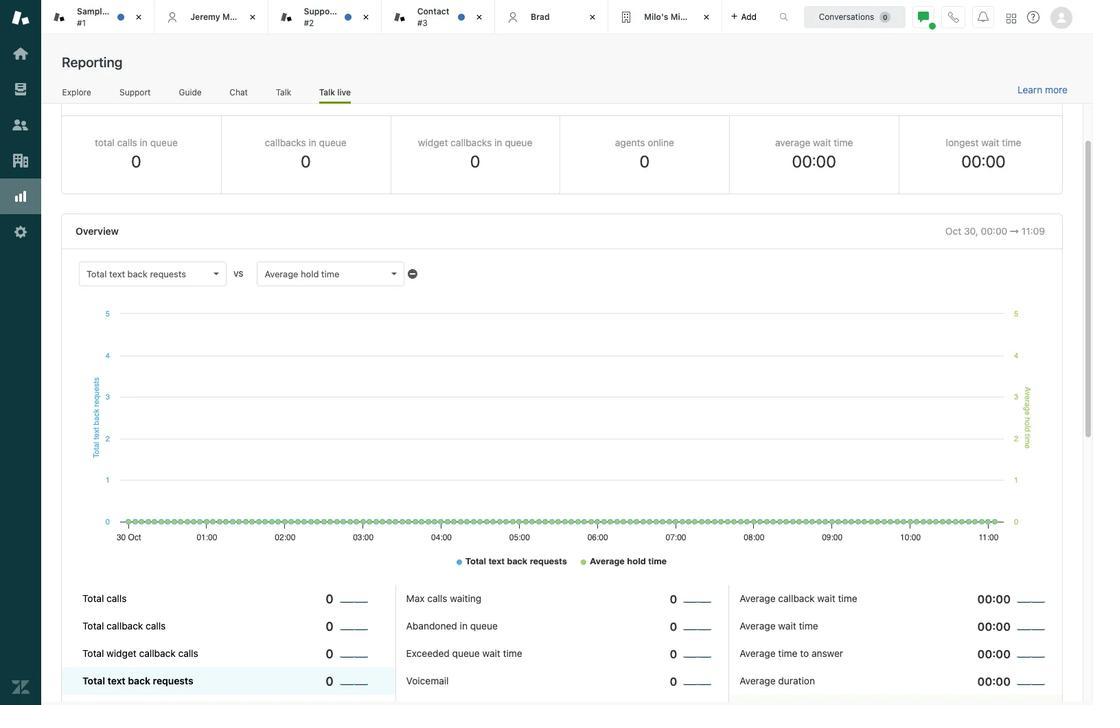 Task type: vqa. For each thing, say whether or not it's contained in the screenshot.
Open
no



Task type: locate. For each thing, give the bounding box(es) containing it.
close image right contact #3
[[472, 10, 486, 24]]

0 horizontal spatial talk
[[276, 87, 291, 97]]

1 talk from the left
[[276, 87, 291, 97]]

close image
[[245, 10, 259, 24], [359, 10, 373, 24], [586, 10, 600, 24]]

zendesk support image
[[12, 9, 30, 27]]

tabs tab list
[[41, 0, 765, 34]]

#3
[[417, 18, 428, 28]]

close image right miller
[[245, 10, 259, 24]]

2 horizontal spatial close image
[[586, 10, 600, 24]]

main element
[[0, 0, 41, 705]]

2 close image from the left
[[472, 10, 486, 24]]

zendesk image
[[12, 678, 30, 696]]

1 tab from the left
[[382, 0, 495, 34]]

customers image
[[12, 116, 30, 134]]

1 close image from the left
[[132, 10, 146, 24]]

1 horizontal spatial talk
[[319, 87, 335, 97]]

close image inside brad tab
[[586, 10, 600, 24]]

close image right #1
[[132, 10, 146, 24]]

tab containing contact
[[382, 0, 495, 34]]

tab
[[382, 0, 495, 34], [609, 0, 722, 34]]

1 horizontal spatial close image
[[359, 10, 373, 24]]

3 close image from the left
[[699, 10, 713, 24]]

1 horizontal spatial tab
[[609, 0, 722, 34]]

0 horizontal spatial close image
[[245, 10, 259, 24]]

conversations
[[819, 11, 874, 22]]

2 close image from the left
[[359, 10, 373, 24]]

talk left the live
[[319, 87, 335, 97]]

close image
[[132, 10, 146, 24], [472, 10, 486, 24], [699, 10, 713, 24]]

#1 tab
[[41, 0, 155, 34]]

talk for talk
[[276, 87, 291, 97]]

close image left add dropdown button
[[699, 10, 713, 24]]

organizations image
[[12, 152, 30, 170]]

0 horizontal spatial tab
[[382, 0, 495, 34]]

guide
[[179, 87, 202, 97]]

talk inside "link"
[[319, 87, 335, 97]]

add button
[[722, 0, 765, 34]]

admin image
[[12, 223, 30, 241]]

close image for #1
[[132, 10, 146, 24]]

talk live
[[319, 87, 351, 97]]

close image right brad
[[586, 10, 600, 24]]

0 horizontal spatial close image
[[132, 10, 146, 24]]

explore link
[[62, 87, 92, 102]]

talk
[[276, 87, 291, 97], [319, 87, 335, 97]]

2 horizontal spatial close image
[[699, 10, 713, 24]]

close image inside #2 tab
[[359, 10, 373, 24]]

3 close image from the left
[[586, 10, 600, 24]]

2 talk from the left
[[319, 87, 335, 97]]

jeremy miller
[[190, 12, 245, 22]]

close image left #3
[[359, 10, 373, 24]]

talk live link
[[319, 87, 351, 104]]

reporting
[[62, 54, 123, 70]]

close image inside #1 tab
[[132, 10, 146, 24]]

close image inside jeremy miller tab
[[245, 10, 259, 24]]

talk right the chat on the top of page
[[276, 87, 291, 97]]

#2 tab
[[268, 0, 382, 34]]

talk for talk live
[[319, 87, 335, 97]]

1 close image from the left
[[245, 10, 259, 24]]

1 horizontal spatial close image
[[472, 10, 486, 24]]

learn more
[[1018, 84, 1068, 95]]

contact #3
[[417, 6, 449, 28]]



Task type: describe. For each thing, give the bounding box(es) containing it.
explore
[[62, 87, 91, 97]]

get started image
[[12, 45, 30, 62]]

jeremy miller tab
[[155, 0, 268, 34]]

views image
[[12, 80, 30, 98]]

#2
[[304, 18, 314, 28]]

close image for #3
[[472, 10, 486, 24]]

support
[[119, 87, 151, 97]]

add
[[741, 11, 757, 22]]

jeremy
[[190, 12, 220, 22]]

talk link
[[276, 87, 292, 102]]

brad tab
[[495, 0, 609, 34]]

zendesk products image
[[1007, 13, 1016, 23]]

more
[[1045, 84, 1068, 95]]

close image for brad
[[586, 10, 600, 24]]

learn more link
[[1018, 84, 1068, 96]]

chat link
[[229, 87, 248, 102]]

learn
[[1018, 84, 1043, 95]]

reporting image
[[12, 187, 30, 205]]

brad
[[531, 12, 550, 22]]

get help image
[[1027, 11, 1040, 23]]

contact
[[417, 6, 449, 17]]

button displays agent's chat status as online. image
[[918, 11, 929, 22]]

#1
[[77, 18, 86, 28]]

2 tab from the left
[[609, 0, 722, 34]]

close image for jeremy miller
[[245, 10, 259, 24]]

notifications image
[[978, 11, 989, 22]]

support link
[[119, 87, 151, 102]]

guide link
[[179, 87, 202, 102]]

miller
[[222, 12, 245, 22]]

chat
[[230, 87, 248, 97]]

conversations button
[[804, 6, 906, 28]]

live
[[337, 87, 351, 97]]



